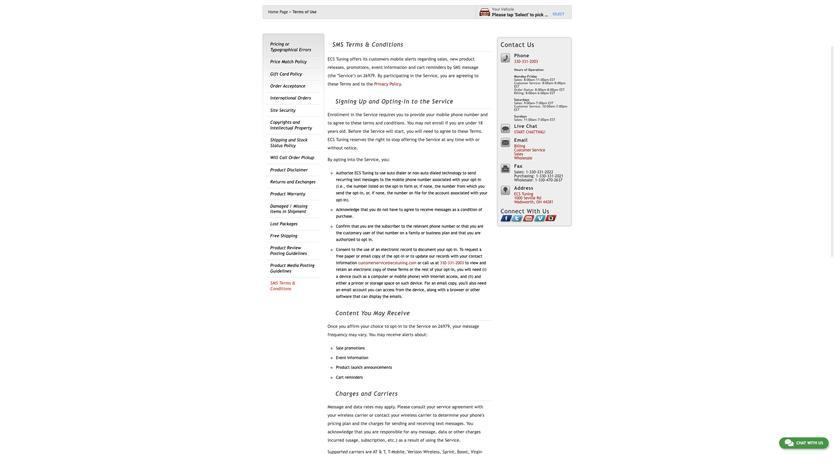Task type: describe. For each thing, give the bounding box(es) containing it.
to inside the message and data rates may apply. please consult your service agreement with your wireless carrier                   or contact your wireless carrier to determine your phone's pricing plan and the charges for                   sending and receiving text messages. you acknowledge that you are responsible for any message,                   data or other charges incurred (usage, subscription, etc.) as a result of using the service.
[[433, 413, 437, 418]]

7:00pm down 6:00pm at the top right of the page
[[536, 101, 547, 105]]

or down you'll
[[466, 288, 469, 293]]

and right sending
[[408, 421, 415, 426]]

document
[[418, 247, 436, 252]]

18
[[478, 120, 483, 125]]

access,
[[446, 274, 459, 279]]

product for product media posting guidelines
[[270, 263, 286, 268]]

site
[[270, 108, 278, 113]]

2 wireless from the left
[[401, 413, 417, 418]]

the down such
[[406, 288, 411, 293]]

or up the space
[[390, 274, 393, 279]]

number down form
[[394, 191, 408, 196]]

or down relevant
[[421, 231, 425, 235]]

please inside the message and data rates may apply. please consult your service agreement with your wireless carrier                   or contact your wireless carrier to determine your phone's pricing plan and the charges for                   sending and receiving text messages. you acknowledge that you are responsible for any message,                   data or other charges incurred (usage, subscription, etc.) as a result of using the service.
[[398, 405, 410, 410]]

lost packages link
[[270, 221, 298, 226]]

purchasing:
[[514, 174, 535, 179]]

an inside consent to the use of an electronic record to document your opt-in. to request a free paper or                     email copy of the opt-in or to update our records with your contact information
[[376, 247, 380, 252]]

that up to
[[459, 231, 466, 235]]

you up 'access,'
[[457, 268, 464, 272]]

to left stop
[[386, 137, 390, 142]]

electronic inside to view and retain an electronic copy of these terms or the rest of your opt-in, you will need                     (i) a device (such as a computer or mobile phone) with internet access, and                     (ii) and either a printer or storage space on such device.                     for an email copy, you'll also need an email account you can access from the device,                     along with a browser or other software that can display the emails.
[[354, 268, 372, 272]]

26979,
[[438, 324, 452, 329]]

terms inside to view and retain an electronic copy of these terms or the rest of your opt-in, you will need                     (i) a device (such as a computer or mobile phone) with internet access, and                     (ii) and either a printer or storage space on such device.                     for an email copy, you'll also need an email account you can access from the device,                     along with a browser or other software that can display the emails.
[[398, 268, 409, 272]]

promotions,
[[347, 65, 370, 70]]

for
[[425, 281, 431, 286]]

or down rates
[[370, 413, 374, 418]]

email
[[514, 137, 528, 143]]

ecs inside enrollment in the service requires you to provide your mobile phone number and to agree to these                   terms and conditions. you may not enroll if you are under 18 years old. before the service will                   start, you will need to agree to these terms. ecs tuning reserves the right to stop offering the                   service at any time with or without notice.
[[328, 137, 335, 142]]

customers
[[369, 57, 389, 62]]

to inside to view and retain an electronic copy of these terms or the rest of your opt-in, you will need                     (i) a device (such as a computer or mobile phone) with internet access, and                     (ii) and either a printer or storage space on such device.                     for an email copy, you'll also need an email account you can access from the device,                     along with a browser or other software that can display the emails.
[[465, 261, 469, 266]]

terms up offers
[[346, 41, 363, 48]]

the up family
[[406, 224, 412, 229]]

0 horizontal spatial service,
[[364, 157, 380, 162]]

terms right page
[[293, 10, 304, 14]]

you down condition
[[470, 224, 476, 229]]

along
[[427, 288, 437, 293]]

1- up the wholesale: at the right top
[[526, 170, 530, 175]]

content
[[336, 310, 359, 317]]

before
[[349, 129, 362, 134]]

exchanges
[[295, 180, 316, 185]]

enrollment
[[328, 112, 349, 117]]

the down cart
[[415, 73, 422, 78]]

in
[[404, 98, 410, 105]]

and up rates
[[361, 390, 372, 397]]

security
[[279, 108, 296, 113]]

on right listed
[[380, 184, 384, 189]]

0 vertical spatial 330-331-2003 link
[[514, 59, 538, 64]]

service up enroll
[[432, 98, 454, 105]]

file
[[415, 191, 421, 196]]

to down you:
[[380, 178, 384, 182]]

with inside consent to the use of an electronic record to document your opt-in. to request a free paper or                     email copy of the opt-in or to update our records with your contact information
[[451, 254, 459, 259]]

device,
[[413, 288, 426, 293]]

live chat start chatting!
[[514, 123, 546, 135]]

product review posting guidelines link
[[270, 246, 307, 256]]

product for product launch announcements
[[336, 366, 350, 370]]

you'll
[[459, 281, 468, 286]]

posting for product media posting guidelines
[[300, 263, 315, 268]]

2 horizontal spatial agree
[[440, 129, 451, 134]]

in inside consent to the use of an electronic record to document your opt-in. to request a free paper or                     email copy of the opt-in or to update our records with your contact information
[[401, 254, 405, 259]]

8:00am- up status:
[[524, 78, 536, 82]]

consent to the use of an electronic record to document your opt-in. to request a free paper or                     email copy of the opt-in or to update our records with your contact information
[[336, 247, 483, 266]]

2637
[[554, 178, 563, 183]]

responsible
[[380, 430, 402, 435]]

select
[[553, 12, 565, 16]]

to left opt
[[357, 238, 360, 242]]

of inside the message and data rates may apply. please consult your service agreement with your wireless carrier                   or contact your wireless carrier to determine your phone's pricing plan and the charges for                   sending and receiving text messages. you acknowledge that you are responsible for any message,                   data or other charges incurred (usage, subscription, etc.) as a result of using the service.
[[421, 438, 425, 443]]

(ii)
[[468, 274, 473, 279]]

to right record
[[413, 247, 417, 252]]

1 horizontal spatial sms
[[332, 41, 344, 48]]

computer
[[371, 274, 388, 279]]

in. inside consent to the use of an electronic record to document your opt-in. to request a free paper or                     email copy of the opt-in or to update our records with your contact information
[[454, 247, 459, 252]]

that up customary
[[352, 224, 359, 229]]

(the
[[328, 73, 336, 78]]

the right listed
[[385, 184, 391, 189]]

acknowledge
[[336, 208, 360, 212]]

if inside enrollment in the service requires you to provide your mobile phone number and to agree to these                   terms and conditions. you may not enroll if you are under 18 years old. before the service will                   start, you will need to agree to these terms. ecs tuning reserves the right to stop offering the                   service at any time with or without notice.
[[445, 120, 448, 125]]

the right the into
[[357, 157, 363, 162]]

terms inside ecs tuning offers its customers mobile alerts regarding sales, new product releases, promotions,                   event information and cart reminders by sms message (the "service") on 26979. by participating in                   the service, you are agreeing to these terms and to the
[[340, 82, 351, 87]]

also
[[469, 281, 476, 286]]

with down technology
[[452, 178, 460, 182]]

3 sales: from the top
[[514, 118, 523, 122]]

an right for
[[432, 281, 436, 286]]

on left file on the top
[[409, 191, 413, 196]]

saturdays
[[514, 98, 529, 102]]

1 vertical spatial or,
[[366, 191, 371, 196]]

and inside copyrights and intellectual property
[[293, 120, 300, 125]]

posting for product review posting guidelines
[[270, 251, 285, 256]]

1 horizontal spatial conditions
[[372, 41, 403, 48]]

use inside consent to the use of an electronic record to document your opt-in. to request a free paper or                     email copy of the opt-in or to update our records with your contact information
[[364, 247, 370, 252]]

charges and carriers
[[336, 390, 398, 397]]

product for product review posting guidelines
[[270, 246, 286, 251]]

a inside acknowledge that you do not have to agree to receive messages as a condition of purchase.
[[458, 208, 460, 212]]

such
[[401, 281, 409, 286]]

form
[[404, 184, 413, 189]]

tuning inside ecs tuning offers its customers mobile alerts regarding sales, new product releases, promotions,                   event information and cart reminders by sms message (the "service") on 26979. by participating in                   the service, you are agreeing to these terms and to the
[[336, 57, 349, 62]]

0 vertical spatial 8:00pm
[[555, 81, 566, 85]]

to left the provide
[[405, 112, 409, 117]]

8:00am- up 6:00pm at the top right of the page
[[543, 81, 555, 85]]

0 horizontal spatial charges
[[369, 421, 384, 426]]

acknowledge that you do not have to agree to receive messages as a condition of purchase.
[[336, 208, 482, 219]]

2 vertical spatial sms
[[270, 281, 278, 286]]

messages inside acknowledge that you do not have to agree to receive messages as a condition of purchase.
[[435, 208, 451, 212]]

the down opt
[[357, 247, 363, 252]]

about:
[[415, 332, 428, 337]]

2 vertical spatial for
[[404, 430, 409, 435]]

(usage,
[[346, 438, 360, 443]]

0 horizontal spatial reminders
[[345, 375, 363, 380]]

use inside authorize ecs tuning to use auto dialer or non-auto dialed technology to send recurring text                     messages to the mobile phone number associated with your opt-in (i.e., the number listed on the                     opt-in form or, if none, the number from which you send the opt-in, or, if none, the number on                     file for the account associated with your opt-in).
[[380, 171, 386, 175]]

1 sales: from the top
[[514, 78, 523, 82]]

to right technology
[[463, 171, 467, 175]]

mobile inside enrollment in the service requires you to provide your mobile phone number and to agree to these                   terms and conditions. you may not enroll if you are under 18 years old. before the service will                   start, you will need to agree to these terms. ecs tuning reserves the right to stop offering the                   service at any time with or without notice.
[[436, 112, 450, 117]]

of inside acknowledge that you do not have to agree to receive messages as a condition of purchase.
[[479, 208, 482, 212]]

product for product warranty
[[270, 192, 286, 197]]

& inside sms terms & conditions link
[[292, 281, 295, 286]]

tuning inside address ecs tuning 1000 seville rd wadsworth, oh 44281
[[522, 192, 533, 197]]

service inside once you affirm your choice to opt-in to the service on 26979, your message frequency may vary.                   you may receive alerts about:
[[417, 324, 431, 329]]

price match policy link
[[270, 59, 307, 64]]

plan inside confirm that you are the subscriber to the relevant phone number or that you are the customary                     user of that number on a family or business plan and that you are authorized to opt in.
[[442, 231, 450, 235]]

sending
[[392, 421, 407, 426]]

the left right
[[368, 137, 374, 142]]

an up the device
[[348, 268, 352, 272]]

2022
[[545, 170, 554, 175]]

fax sales: 1-330-331-2022 purchasing: 1-330-331-2021 wholesale: 1-330-470-2637
[[514, 163, 564, 183]]

in. inside confirm that you are the subscriber to the relevant phone number or that you are the customary                     user of that number on a family or business plan and that you are authorized to opt in.
[[369, 238, 373, 242]]

to up customerservice@ecstuning.com or call us at 330-331-2003
[[411, 254, 414, 259]]

view
[[470, 261, 479, 266]]

you up request
[[467, 231, 474, 235]]

0 horizontal spatial order
[[270, 84, 282, 89]]

chat inside chat with us link
[[797, 441, 806, 446]]

ecs inside address ecs tuning 1000 seville rd wadsworth, oh 44281
[[514, 192, 521, 197]]

service up terms
[[364, 112, 378, 117]]

number inside enrollment in the service requires you to provide your mobile phone number and to agree to these                   terms and conditions. you may not enroll if you are under 18 years old. before the service will                   start, you will need to agree to these terms. ecs tuning reserves the right to stop offering the                   service at any time with or without notice.
[[464, 112, 479, 117]]

card
[[280, 72, 289, 77]]

8:00am- up 9:00am-
[[526, 91, 538, 95]]

and up you'll
[[460, 274, 467, 279]]

2003 inside phone 330-331-2003
[[530, 59, 538, 64]]

cart reminders
[[336, 375, 363, 380]]

1 horizontal spatial charges
[[466, 430, 481, 435]]

the up customerservice@ecstuning.com
[[387, 254, 393, 259]]

guidelines for review
[[286, 251, 307, 256]]

the down access
[[383, 295, 389, 299]]

or up service.
[[449, 430, 453, 435]]

number down subscriber
[[385, 231, 399, 235]]

receive inside once you affirm your choice to opt-in to the service on 26979, your message frequency may vary.                   you may receive alerts about:
[[387, 332, 401, 337]]

the down rates
[[361, 421, 367, 426]]

may inside the message and data rates may apply. please consult your service agreement with your wireless carrier                   or contact your wireless carrier to determine your phone's pricing plan and the charges for                   sending and receiving text messages. you acknowledge that you are responsible for any message,                   data or other charges incurred (usage, subscription, etc.) as a result of using the service.
[[375, 405, 383, 410]]

opting-
[[382, 98, 404, 105]]

you up the display
[[368, 288, 374, 293]]

and left cart
[[409, 65, 416, 70]]

1 horizontal spatial if
[[420, 184, 422, 189]]

gift card policy
[[270, 72, 302, 77]]

0 horizontal spatial will
[[386, 129, 393, 134]]

service down enroll
[[426, 137, 440, 142]]

non-
[[413, 171, 421, 175]]

to down file on the top
[[415, 208, 419, 212]]

1 vertical spatial associated
[[451, 191, 469, 196]]

phone inside confirm that you are the subscriber to the relevant phone number or that you are the customary                     user of that number on a family or business plan and that you are authorized to opt in.
[[430, 224, 441, 229]]

live
[[514, 123, 525, 129]]

the left subscriber
[[375, 224, 381, 229]]

these up time
[[458, 129, 469, 134]]

copyrights and intellectual property link
[[270, 120, 312, 131]]

service inside email billing customer service sales wholesale
[[533, 148, 545, 153]]

policy down errors
[[295, 59, 307, 64]]

1 vertical spatial data
[[438, 430, 447, 435]]

number left listed
[[354, 184, 367, 189]]

emails.
[[390, 295, 403, 299]]

electronic inside consent to the use of an electronic record to document your opt-in. to request a free paper or                     email copy of the opt-in or to update our records with your contact information
[[381, 247, 399, 252]]

the down recurring
[[347, 184, 353, 189]]

affirm
[[347, 324, 359, 329]]

damaged / missing items in shipment
[[270, 204, 308, 214]]

1 wireless from the left
[[338, 413, 354, 418]]

sales: inside fax sales: 1-330-331-2022 purchasing: 1-330-331-2021 wholesale: 1-330-470-2637
[[514, 170, 525, 175]]

the inside once you affirm your choice to opt-in to the service on 26979, your message frequency may vary.                   you may receive alerts about:
[[409, 324, 415, 329]]

your
[[492, 7, 500, 12]]

you inside once you affirm your choice to opt-in to the service on 26979, your message frequency may vary.                   you may receive alerts about:
[[369, 332, 376, 337]]

9:00am-
[[524, 101, 536, 105]]

any inside the message and data rates may apply. please consult your service agreement with your wireless carrier                   or contact your wireless carrier to determine your phone's pricing plan and the charges for                   sending and receiving text messages. you acknowledge that you are responsible for any message,                   data or other charges incurred (usage, subscription, etc.) as a result of using the service.
[[411, 430, 418, 435]]

on inside ecs tuning offers its customers mobile alerts regarding sales, new product releases, promotions,                   event information and cart reminders by sms message (the "service") on 26979. by participating in                   the service, you are agreeing to these terms and to the
[[357, 73, 362, 78]]

your inside to view and retain an electronic copy of these terms or the rest of your opt-in, you will need                     (i) a device (such as a computer or mobile phone) with internet access, and                     (ii) and either a printer or storage space on such device.                     for an email copy, you'll also need an email account you can access from the device,                     along with a browser or other software that can display the emails.
[[435, 268, 443, 272]]

us for chat
[[819, 441, 823, 446]]

you right enroll
[[450, 120, 456, 125]]

as inside the message and data rates may apply. please consult your service agreement with your wireless carrier                   or contact your wireless carrier to determine your phone's pricing plan and the charges for                   sending and receiving text messages. you acknowledge that you are responsible for any message,                   data or other charges incurred (usage, subscription, etc.) as a result of using the service.
[[399, 438, 403, 443]]

to view and retain an electronic copy of these terms or the rest of your opt-in, you will need                     (i) a device (such as a computer or mobile phone) with internet access, and                     (ii) and either a printer or storage space on such device.                     for an email copy, you'll also need an email account you can access from the device,                     along with a browser or other software that can display the emails.
[[336, 261, 487, 299]]

event information
[[336, 356, 368, 360]]

up
[[359, 98, 367, 105]]

331- inside phone 330-331-2003
[[522, 59, 530, 64]]

1 horizontal spatial can
[[376, 288, 382, 293]]

to up listed
[[375, 171, 379, 175]]

or left call
[[418, 261, 421, 266]]

may inside enrollment in the service requires you to provide your mobile phone number and to agree to these                   terms and conditions. you may not enroll if you are under 18 years old. before the service will                   start, you will need to agree to these terms. ecs tuning reserves the right to stop offering the                   service at any time with or without notice.
[[415, 120, 423, 125]]

or inside authorize ecs tuning to use auto dialer or non-auto dialed technology to send recurring text                     messages to the mobile phone number associated with your opt-in (i.e., the number listed on the                     opt-in form or, if none, the number from which you send the opt-in, or, if none, the number on                     file for the account associated with your opt-in).
[[408, 171, 412, 175]]

and inside shipping and stock status policy
[[289, 138, 296, 143]]

at inside enrollment in the service requires you to provide your mobile phone number and to agree to these                   terms and conditions. you may not enroll if you are under 18 years old. before the service will                   start, you will need to agree to these terms. ecs tuning reserves the right to stop offering the                   service at any time with or without notice.
[[442, 137, 446, 142]]

the up in).
[[346, 191, 352, 196]]

vehicle
[[548, 12, 563, 17]]

service
[[437, 405, 451, 410]]

frequency
[[328, 332, 348, 337]]

you up offering
[[407, 129, 414, 134]]

0 vertical spatial agree
[[333, 120, 344, 125]]

to down the receive
[[403, 324, 408, 329]]

1 vertical spatial by
[[328, 157, 332, 162]]

start,
[[395, 129, 406, 134]]

you inside acknowledge that you do not have to agree to receive messages as a condition of purchase.
[[369, 208, 376, 212]]

0 horizontal spatial email
[[342, 288, 352, 293]]

listed
[[369, 184, 379, 189]]

subscription,
[[361, 438, 387, 443]]

notice.
[[344, 145, 358, 150]]

to down 26979.
[[361, 82, 365, 87]]

under
[[466, 120, 477, 125]]

any inside enrollment in the service requires you to provide your mobile phone number and to agree to these                   terms and conditions. you may not enroll if you are under 18 years old. before the service will                   start, you will need to agree to these terms. ecs tuning reserves the right to stop offering the                   service at any time with or without notice.
[[447, 137, 454, 142]]

mobile inside to view and retain an electronic copy of these terms or the rest of your opt-in, you will need                     (i) a device (such as a computer or mobile phone) with internet access, and                     (ii) and either a printer or storage space on such device.                     for an email copy, you'll also need an email account you can access from the device,                     along with a browser or other software that can display the emails.
[[395, 274, 407, 279]]

cart
[[417, 65, 425, 70]]

you inside ecs tuning offers its customers mobile alerts regarding sales, new product releases, promotions,                   event information and cart reminders by sms message (the "service") on 26979. by participating in                   the service, you are agreeing to these terms and to the
[[440, 73, 447, 78]]

and right "message"
[[345, 405, 352, 410]]

you inside the message and data rates may apply. please consult your service agreement with your wireless carrier                   or contact your wireless carrier to determine your phone's pricing plan and the charges for                   sending and receiving text messages. you acknowledge that you are responsible for any message,                   data or other charges incurred (usage, subscription, etc.) as a result of using the service.
[[467, 421, 473, 426]]

2 vertical spatial need
[[478, 281, 486, 286]]

and up 18
[[481, 112, 488, 117]]

user
[[363, 231, 371, 235]]

will
[[270, 155, 278, 160]]

service, inside ecs tuning offers its customers mobile alerts regarding sales, new product releases, promotions,                   event information and cart reminders by sms message (the "service") on 26979. by participating in                   the service, you are agreeing to these terms and to the
[[423, 73, 439, 78]]

1 vertical spatial sms terms & conditions
[[270, 281, 295, 291]]

a left 'computer'
[[368, 274, 370, 279]]

items
[[270, 209, 281, 214]]

the left rest in the right of the page
[[415, 268, 421, 272]]

you inside authorize ecs tuning to use auto dialer or non-auto dialed technology to send recurring text                     messages to the mobile phone number associated with your opt-in (i.e., the number listed on the                     opt-in form or, if none, the number from which you send the opt-in, or, if none, the number on                     file for the account associated with your opt-in).
[[478, 184, 485, 189]]

to right subscriber
[[401, 224, 405, 229]]

these up 'before'
[[351, 120, 362, 125]]

service up right
[[371, 129, 385, 134]]

policy down participating
[[390, 82, 401, 87]]

the right using
[[437, 438, 444, 443]]

11:00am-
[[524, 118, 538, 122]]

in, inside authorize ecs tuning to use auto dialer or non-auto dialed technology to send recurring text                     messages to the mobile phone number associated with your opt-in (i.e., the number listed on the                     opt-in form or, if none, the number from which you send the opt-in, or, if none, the number on                     file for the account associated with your opt-in).
[[360, 191, 365, 196]]

0 vertical spatial associated
[[433, 178, 451, 182]]

you up conditions. at the left top of page
[[397, 112, 403, 117]]

charges
[[336, 390, 359, 397]]

1 horizontal spatial none,
[[424, 184, 434, 189]]

will call order pickup
[[270, 155, 314, 160]]

(such
[[352, 274, 362, 279]]

text inside authorize ecs tuning to use auto dialer or non-auto dialed technology to send recurring text                     messages to the mobile phone number associated with your opt-in (i.e., the number listed on the                     opt-in form or, if none, the number from which you send the opt-in, or, if none, the number on                     file for the account associated with your opt-in).
[[354, 178, 361, 182]]

phone)
[[408, 274, 420, 279]]

text inside the message and data rates may apply. please consult your service agreement with your wireless carrier                   or contact your wireless carrier to determine your phone's pricing plan and the charges for                   sending and receiving text messages. you acknowledge that you are responsible for any message,                   data or other charges incurred (usage, subscription, etc.) as a result of using the service.
[[436, 421, 444, 426]]

to right have
[[399, 208, 403, 212]]

condition
[[461, 208, 478, 212]]

a inside confirm that you are the subscriber to the relevant phone number or that you are the customary                     user of that number on a family or business plan and that you are authorized to opt in.
[[406, 231, 408, 235]]

2 vertical spatial if
[[372, 191, 375, 196]]

business
[[426, 231, 441, 235]]

tuning inside enrollment in the service requires you to provide your mobile phone number and to agree to these                   terms and conditions. you may not enroll if you are under 18 years old. before the service will                   start, you will need to agree to these terms. ecs tuning reserves the right to stop offering the                   service at any time with or without notice.
[[336, 137, 349, 142]]

1 horizontal spatial send
[[468, 171, 476, 175]]

and right the up
[[369, 98, 380, 105]]

contact inside consent to the use of an electronic record to document your opt-in. to request a free paper or                     email copy of the opt-in or to update our records with your contact information
[[469, 254, 483, 259]]

phone inside enrollment in the service requires you to provide your mobile phone number and to agree to these                   terms and conditions. you may not enroll if you are under 18 years old. before the service will                   start, you will need to agree to these terms. ecs tuning reserves the right to stop offering the                   service at any time with or without notice.
[[451, 112, 463, 117]]

your inside enrollment in the service requires you to provide your mobile phone number and to agree to these                   terms and conditions. you may not enroll if you are under 18 years old. before the service will                   start, you will need to agree to these terms. ecs tuning reserves the right to stop offering the                   service at any time with or without notice.
[[426, 112, 435, 117]]

1- left 2022
[[536, 174, 540, 179]]

shipping inside shipping and stock status policy
[[270, 138, 287, 143]]

and right terms
[[376, 120, 383, 125]]

start
[[514, 130, 525, 135]]

the down you:
[[385, 178, 391, 182]]

330- up the wholesale: at the right top
[[530, 170, 537, 175]]

with
[[527, 208, 541, 215]]

vary.
[[358, 332, 368, 337]]

may down affirm
[[349, 332, 357, 337]]

1 vertical spatial for
[[385, 421, 391, 426]]

authorize ecs tuning to use auto dialer or non-auto dialed technology to send recurring text                     messages to the mobile phone number associated with your opt-in (i.e., the number listed on the                     opt-in form or, if none, the number from which you send the opt-in, or, if none, the number on                     file for the account associated with your opt-in).
[[336, 171, 488, 202]]

0 horizontal spatial send
[[336, 191, 344, 196]]

7:00pm right 9:00am-
[[556, 105, 568, 108]]

rates
[[364, 405, 374, 410]]

8:00am- down 11:00pm
[[535, 88, 547, 92]]

policy right card
[[290, 72, 302, 77]]

vehicle
[[501, 7, 514, 12]]

to
[[460, 247, 464, 252]]

or inside pricing or typographical errors
[[285, 42, 289, 47]]

shipping and stock status policy
[[270, 138, 308, 148]]

the right file on the top
[[428, 191, 434, 196]]

number down technology
[[442, 184, 456, 189]]

enroll
[[433, 120, 444, 125]]

2 vertical spatial information
[[347, 356, 368, 360]]

1 horizontal spatial order
[[289, 155, 300, 160]]

to down enroll
[[435, 129, 439, 134]]

opt
[[362, 238, 367, 242]]

number right relevant
[[442, 224, 455, 229]]

7:00pm down 10:00am-
[[538, 118, 549, 122]]

price match policy
[[270, 59, 307, 64]]

1 horizontal spatial &
[[365, 41, 370, 48]]

agreeing
[[456, 73, 473, 78]]

to right agreeing
[[475, 73, 479, 78]]



Task type: vqa. For each thing, say whether or not it's contained in the screenshot.
top Balance
no



Task type: locate. For each thing, give the bounding box(es) containing it.
sales
[[514, 152, 523, 157]]

use down opt
[[364, 247, 370, 252]]

at
[[442, 137, 446, 142], [435, 261, 439, 266]]

chat down 11:00am-
[[526, 123, 538, 129]]

1 horizontal spatial 2003
[[530, 59, 538, 64]]

you inside once you affirm your choice to opt-in to the service on 26979, your message frequency may vary.                   you may receive alerts about:
[[339, 324, 346, 329]]

1 horizontal spatial agree
[[404, 208, 414, 212]]

may down choice at bottom left
[[377, 332, 385, 337]]

friday
[[527, 75, 537, 78]]

mobile
[[390, 57, 404, 62], [436, 112, 450, 117], [392, 178, 404, 182], [395, 274, 407, 279]]

use
[[310, 10, 317, 14]]

account inside to view and retain an electronic copy of these terms or the rest of your opt-in, you will need                     (i) a device (such as a computer or mobile phone) with internet access, and                     (ii) and either a printer or storage space on such device.                     for an email copy, you'll also need an email account you can access from the device,                     along with a browser or other software that can display the emails.
[[353, 288, 367, 293]]

plan
[[442, 231, 450, 235], [343, 421, 351, 426]]

1 horizontal spatial reminders
[[426, 65, 446, 70]]

messages
[[362, 178, 379, 182], [435, 208, 451, 212]]

into
[[348, 157, 355, 162]]

0 vertical spatial from
[[457, 184, 466, 189]]

2 horizontal spatial sms
[[453, 65, 461, 70]]

mobile inside ecs tuning offers its customers mobile alerts regarding sales, new product releases, promotions,                   event information and cart reminders by sms message (the "service") on 26979. by participating in                   the service, you are agreeing to these terms and to the
[[390, 57, 404, 62]]

alerts inside ecs tuning offers its customers mobile alerts regarding sales, new product releases, promotions,                   event information and cart reminders by sms message (the "service") on 26979. by participating in                   the service, you are agreeing to these terms and to the
[[405, 57, 416, 62]]

carriers
[[374, 390, 398, 397]]

10:00am-
[[543, 105, 556, 108]]

1 horizontal spatial not
[[425, 120, 431, 125]]

product up returns
[[270, 167, 286, 172]]

may right rates
[[375, 405, 383, 410]]

that inside acknowledge that you do not have to agree to receive messages as a condition of purchase.
[[361, 208, 368, 212]]

guidelines inside product review posting guidelines
[[286, 251, 307, 256]]

in. right opt
[[369, 238, 373, 242]]

receive up relevant
[[420, 208, 434, 212]]

product down event
[[336, 366, 350, 370]]

7:00pm
[[536, 101, 547, 105], [556, 105, 568, 108], [538, 118, 549, 122]]

1 vertical spatial receive
[[387, 332, 401, 337]]

0 vertical spatial in.
[[369, 238, 373, 242]]

with inside enrollment in the service requires you to provide your mobile phone number and to agree to these                   terms and conditions. you may not enroll if you are under 18 years old. before the service will                   start, you will need to agree to these terms. ecs tuning reserves the right to stop offering the                   service at any time with or without notice.
[[466, 137, 474, 142]]

1 customer from the top
[[514, 81, 529, 85]]

data up service.
[[438, 430, 447, 435]]

sales: down billing:
[[514, 101, 523, 105]]

status:
[[524, 88, 534, 92]]

not inside enrollment in the service requires you to provide your mobile phone number and to agree to these                   terms and conditions. you may not enroll if you are under 18 years old. before the service will                   start, you will need to agree to these terms. ecs tuning reserves the right to stop offering the                   service at any time with or without notice.
[[425, 120, 431, 125]]

0 vertical spatial service:
[[530, 81, 542, 85]]

product for product disclaimer
[[270, 167, 286, 172]]

will inside to view and retain an electronic copy of these terms or the rest of your opt-in, you will need                     (i) a device (such as a computer or mobile phone) with internet access, and                     (ii) and either a printer or storage space on such device.                     for an email copy, you'll also need an email account you can access from the device,                     along with a browser or other software that can display the emails.
[[465, 268, 471, 272]]

rest
[[422, 268, 429, 272]]

330-
[[514, 59, 522, 64], [530, 170, 537, 175], [540, 174, 548, 179], [539, 178, 547, 183], [440, 261, 448, 266]]

0 horizontal spatial receive
[[387, 332, 401, 337]]

or right printer
[[365, 281, 369, 286]]

of inside confirm that you are the subscriber to the relevant phone number or that you are the customary                     user of that number on a family or business plan and that you are authorized to opt in.
[[372, 231, 375, 235]]

0 horizontal spatial other
[[454, 430, 465, 435]]

mobile inside authorize ecs tuning to use auto dialer or non-auto dialed technology to send recurring text                     messages to the mobile phone number associated with your opt-in (i.e., the number listed on the                     opt-in form or, if none, the number from which you send the opt-in, or, if none, the number on                     file for the account associated with your opt-in).
[[392, 178, 404, 182]]

a inside consent to the use of an electronic record to document your opt-in. to request a free paper or                     email copy of the opt-in or to update our records with your contact information
[[480, 247, 482, 252]]

media
[[287, 263, 299, 268]]

product inside product media posting guidelines
[[270, 263, 286, 268]]

us up phone in the right top of the page
[[527, 41, 535, 48]]

are inside enrollment in the service requires you to provide your mobile phone number and to agree to these                   terms and conditions. you may not enroll if you are under 18 years old. before the service will                   start, you will need to agree to these terms. ecs tuning reserves the right to stop offering the                   service at any time with or without notice.
[[458, 120, 464, 125]]

1 vertical spatial 8:00pm
[[547, 88, 559, 92]]

information
[[384, 65, 407, 70], [336, 261, 357, 266], [347, 356, 368, 360]]

2021
[[555, 174, 564, 179]]

product inside product review posting guidelines
[[270, 246, 286, 251]]

2 horizontal spatial email
[[437, 281, 447, 286]]

information inside consent to the use of an electronic record to document your opt-in. to request a free paper or                     email copy of the opt-in or to update our records with your contact information
[[336, 261, 357, 266]]

3 customer from the top
[[514, 148, 531, 153]]

stock
[[297, 138, 308, 143]]

1 vertical spatial need
[[473, 268, 481, 272]]

in inside once you affirm your choice to opt-in to the service on 26979, your message frequency may vary.                   you may receive alerts about:
[[398, 324, 402, 329]]

that inside the message and data rates may apply. please consult your service agreement with your wireless carrier                   or contact your wireless carrier to determine your phone's pricing plan and the charges for                   sending and receiving text messages. you acknowledge that you are responsible for any message,                   data or other charges incurred (usage, subscription, etc.) as a result of using the service.
[[355, 430, 363, 435]]

0 horizontal spatial &
[[292, 281, 295, 286]]

if down listed
[[372, 191, 375, 196]]

will down conditions. at the left top of page
[[386, 129, 393, 134]]

by inside ecs tuning offers its customers mobile alerts regarding sales, new product releases, promotions,                   event information and cart reminders by sms message (the "service") on 26979. by participating in                   the service, you are agreeing to these terms and to the
[[378, 73, 382, 78]]

0 horizontal spatial conditions
[[270, 286, 291, 291]]

0 horizontal spatial none,
[[376, 191, 386, 196]]

1 horizontal spatial posting
[[300, 263, 315, 268]]

1 vertical spatial messages
[[435, 208, 451, 212]]

need down view
[[473, 268, 481, 272]]

opt-
[[471, 178, 478, 182], [392, 184, 400, 189], [353, 191, 360, 196], [336, 198, 344, 202], [446, 247, 454, 252], [394, 254, 401, 259], [444, 268, 451, 272], [390, 324, 398, 329]]

0 vertical spatial other
[[471, 288, 480, 293]]

for inside authorize ecs tuning to use auto dialer or non-auto dialed technology to send recurring text                     messages to the mobile phone number associated with your opt-in (i.e., the number listed on the                     opt-in form or, if none, the number from which you send the opt-in, or, if none, the number on                     file for the account associated with your opt-in).
[[422, 191, 427, 196]]

terms down customerservice@ecstuning.com or call us at 330-331-2003
[[398, 268, 409, 272]]

plan up acknowledge
[[343, 421, 351, 426]]

0 horizontal spatial from
[[396, 288, 404, 293]]

charges
[[369, 421, 384, 426], [466, 430, 481, 435]]

number up under
[[464, 112, 479, 117]]

plan inside the message and data rates may apply. please consult your service agreement with your wireless carrier                   or contact your wireless carrier to determine your phone's pricing plan and the charges for                   sending and receiving text messages. you acknowledge that you are responsible for any message,                   data or other charges incurred (usage, subscription, etc.) as a result of using the service.
[[343, 421, 351, 426]]

1 horizontal spatial receive
[[420, 208, 434, 212]]

2 carrier from the left
[[418, 413, 432, 418]]

sms inside ecs tuning offers its customers mobile alerts regarding sales, new product releases, promotions,                   event information and cart reminders by sms message (the "service") on 26979. by participating in                   the service, you are agreeing to these terms and to the
[[453, 65, 461, 70]]

the down confirm
[[336, 231, 342, 235]]

2 vertical spatial agree
[[404, 208, 414, 212]]

terms
[[363, 120, 374, 125]]

wholesale link
[[514, 156, 533, 161]]

/
[[290, 204, 292, 209]]

you left may in the bottom of the page
[[361, 310, 372, 317]]

other down also
[[471, 288, 480, 293]]

receiving
[[417, 421, 435, 426]]

0 horizontal spatial data
[[354, 405, 362, 410]]

ecs down years
[[328, 137, 335, 142]]

conditions up customers
[[372, 41, 403, 48]]

1 vertical spatial message
[[463, 324, 479, 329]]

to right in
[[412, 98, 418, 105]]

time
[[455, 137, 464, 142]]

that inside to view and retain an electronic copy of these terms or the rest of your opt-in, you will need                     (i) a device (such as a computer or mobile phone) with internet access, and                     (ii) and either a printer or storage space on such device.                     for an email copy, you'll also need an email account you can access from the device,                     along with a browser or other software that can display the emails.
[[353, 295, 360, 299]]

2 customer from the top
[[514, 105, 529, 108]]

product
[[270, 167, 286, 172], [270, 192, 286, 197], [270, 246, 286, 251], [270, 263, 286, 268], [336, 366, 350, 370]]

consent
[[336, 247, 350, 252]]

2 sales: from the top
[[514, 101, 523, 105]]

1 vertical spatial shipping
[[281, 234, 297, 239]]

free
[[336, 254, 344, 259]]

need right also
[[478, 281, 486, 286]]

1 horizontal spatial by
[[378, 73, 382, 78]]

0 vertical spatial messages
[[362, 178, 379, 182]]

and down "service")
[[353, 82, 360, 87]]

order down gift
[[270, 84, 282, 89]]

message inside once you affirm your choice to opt-in to the service on 26979, your message frequency may vary.                   you may receive alerts about:
[[463, 324, 479, 329]]

orders
[[298, 96, 311, 101]]

site security link
[[270, 108, 296, 113]]

and up (i)
[[480, 261, 486, 266]]

shipping up "status"
[[270, 138, 287, 143]]

auto left the dialed
[[421, 171, 429, 175]]

1 horizontal spatial chat
[[797, 441, 806, 446]]

1 vertical spatial send
[[336, 191, 344, 196]]

choice
[[371, 324, 384, 329]]

1 vertical spatial account
[[353, 288, 367, 293]]

shipment
[[288, 209, 306, 214]]

a left family
[[406, 231, 408, 235]]

a down copy,
[[447, 288, 449, 293]]

comments image
[[785, 439, 794, 447]]

opt- inside once you affirm your choice to opt-in to the service on 26979, your message frequency may vary.                   you may receive alerts about:
[[390, 324, 398, 329]]

monday-
[[514, 75, 527, 78]]

to right choice at bottom left
[[385, 324, 389, 329]]

with right along at the right of the page
[[438, 288, 446, 293]]

1 horizontal spatial from
[[457, 184, 466, 189]]

1 vertical spatial customer
[[514, 105, 529, 108]]

messages inside authorize ecs tuning to use auto dialer or non-auto dialed technology to send recurring text                     messages to the mobile phone number associated with your opt-in (i.e., the number listed on the                     opt-in form or, if none, the number from which you send the opt-in, or, if none, the number on                     file for the account associated with your opt-in).
[[362, 178, 379, 182]]

customer inside email billing customer service sales wholesale
[[514, 148, 531, 153]]

sms down product media posting guidelines
[[270, 281, 278, 286]]

as inside to view and retain an electronic copy of these terms or the rest of your opt-in, you will need                     (i) a device (such as a computer or mobile phone) with internet access, and                     (ii) and either a printer or storage space on such device.                     for an email copy, you'll also need an email account you can access from the device,                     along with a browser or other software that can display the emails.
[[363, 274, 367, 279]]

international
[[270, 96, 296, 101]]

incurred
[[328, 438, 344, 443]]

posting inside product media posting guidelines
[[300, 263, 315, 268]]

product warranty
[[270, 192, 305, 197]]

use down you:
[[380, 171, 386, 175]]

alerts left about:
[[402, 332, 414, 337]]

1 service: from the top
[[530, 81, 542, 85]]

1 vertical spatial 330-331-2003 link
[[440, 261, 464, 266]]

sundays
[[514, 115, 527, 118]]

0 vertical spatial message
[[462, 65, 479, 70]]

1 vertical spatial if
[[420, 184, 422, 189]]

a inside the message and data rates may apply. please consult your service agreement with your wireless carrier                   or contact your wireless carrier to determine your phone's pricing plan and the charges for                   sending and receiving text messages. you acknowledge that you are responsible for any message,                   data or other charges incurred (usage, subscription, etc.) as a result of using the service.
[[404, 438, 407, 443]]

the up the provide
[[420, 98, 430, 105]]

1 horizontal spatial data
[[438, 430, 447, 435]]

0 horizontal spatial electronic
[[354, 268, 372, 272]]

you:
[[382, 157, 390, 162]]

on inside to view and retain an electronic copy of these terms or the rest of your opt-in, you will need                     (i) a device (such as a computer or mobile phone) with internet access, and                     (ii) and either a printer or storage space on such device.                     for an email copy, you'll also need an email account you can access from the device,                     along with a browser or other software that can display the emails.
[[396, 281, 400, 286]]

printer
[[352, 281, 364, 286]]

you
[[440, 73, 447, 78], [397, 112, 403, 117], [450, 120, 456, 125], [407, 129, 414, 134], [478, 184, 485, 189], [369, 208, 376, 212], [360, 224, 367, 229], [470, 224, 476, 229], [467, 231, 474, 235], [457, 268, 464, 272], [368, 288, 374, 293], [339, 324, 346, 329], [364, 430, 371, 435]]

26979.
[[363, 73, 377, 78]]

330- left 2637
[[540, 174, 548, 179]]

1 vertical spatial phone
[[406, 178, 417, 182]]

1 vertical spatial none,
[[376, 191, 386, 196]]

0 horizontal spatial not
[[383, 208, 388, 212]]

chat inside "live chat start chatting!"
[[526, 123, 538, 129]]

8:00pm down 11:00pm
[[547, 88, 559, 92]]

chat with us
[[797, 441, 823, 446]]

0 vertical spatial service,
[[423, 73, 439, 78]]

of inside hours of operation monday-friday sales: 8:00am-11:00pm est customer service: 8:00am-8:00pm est order status: 8:00am-8:00pm est billing: 8:00am-6:00pm est saturdays sales: 9:00am-7:00pm est customer service: 10:00am-7:00pm est sundays sales: 11:00am-7:00pm est
[[524, 68, 527, 72]]

1 horizontal spatial auto
[[421, 171, 429, 175]]

0 vertical spatial chat
[[526, 123, 538, 129]]

2003 up operation
[[530, 59, 538, 64]]

4 sales: from the top
[[514, 170, 525, 175]]

these inside to view and retain an electronic copy of these terms or the rest of your opt-in, you will need                     (i) a device (such as a computer or mobile phone) with internet access, and                     (ii) and either a printer or storage space on such device.                     for an email copy, you'll also need an email account you can access from the device,                     along with a browser or other software that can display the emails.
[[387, 268, 397, 272]]

copyrights
[[270, 120, 291, 125]]

with inside the message and data rates may apply. please consult your service agreement with your wireless carrier                   or contact your wireless carrier to determine your phone's pricing plan and the charges for                   sending and receiving text messages. you acknowledge that you are responsible for any message,                   data or other charges incurred (usage, subscription, etc.) as a result of using the service.
[[475, 405, 483, 410]]

you down sales,
[[440, 73, 447, 78]]

message right 26979,
[[463, 324, 479, 329]]

phone up time
[[451, 112, 463, 117]]

please inside your vehicle please tap 'select' to pick a vehicle
[[492, 12, 506, 17]]

other inside the message and data rates may apply. please consult your service agreement with your wireless carrier                   or contact your wireless carrier to determine your phone's pricing plan and the charges for                   sending and receiving text messages. you acknowledge that you are responsible for any message,                   data or other charges incurred (usage, subscription, etc.) as a result of using the service.
[[454, 430, 465, 435]]

terms down product media posting guidelines "link"
[[279, 281, 291, 286]]

you inside enrollment in the service requires you to provide your mobile phone number and to agree to these                   terms and conditions. you may not enroll if you are under 18 years old. before the service will                   start, you will need to agree to these terms. ecs tuning reserves the right to stop offering the                   service at any time with or without notice.
[[407, 120, 414, 125]]

data left rates
[[354, 405, 362, 410]]

the right offering
[[418, 137, 425, 142]]

policy inside shipping and stock status policy
[[284, 143, 296, 148]]

in, inside to view and retain an electronic copy of these terms or the rest of your opt-in, you will need                     (i) a device (such as a computer or mobile phone) with internet access, and                     (ii) and either a printer or storage space on such device.                     for an email copy, you'll also need an email account you can access from the device,                     along with a browser or other software that can display the emails.
[[451, 268, 456, 272]]

or down customerservice@ecstuning.com or call us at 330-331-2003
[[410, 268, 414, 272]]

1 vertical spatial other
[[454, 430, 465, 435]]

product media posting guidelines
[[270, 263, 315, 274]]

1 horizontal spatial account
[[435, 191, 450, 196]]

technology
[[442, 171, 462, 175]]

2003 down to
[[456, 261, 464, 266]]

signing
[[336, 98, 357, 105]]

other down messages.
[[454, 430, 465, 435]]

1 vertical spatial chat
[[797, 441, 806, 446]]

once
[[328, 324, 338, 329]]

these down the (the
[[328, 82, 339, 87]]

1 horizontal spatial carrier
[[418, 413, 432, 418]]

messages up listed
[[362, 178, 379, 182]]

tuning inside authorize ecs tuning to use auto dialer or non-auto dialed technology to send recurring text                     messages to the mobile phone number associated with your opt-in (i.e., the number listed on the                     opt-in form or, if none, the number from which you send the opt-in, or, if none, the number on                     file for the account associated with your opt-in).
[[362, 171, 374, 175]]

ecs up releases,
[[328, 57, 335, 62]]

terms.
[[470, 129, 483, 134]]

1 vertical spatial plan
[[343, 421, 351, 426]]

access
[[383, 288, 395, 293]]

hours of operation monday-friday sales: 8:00am-11:00pm est customer service: 8:00am-8:00pm est order status: 8:00am-8:00pm est billing: 8:00am-6:00pm est saturdays sales: 9:00am-7:00pm est customer service: 10:00am-7:00pm est sundays sales: 11:00am-7:00pm est
[[514, 68, 568, 122]]

product down returns
[[270, 192, 286, 197]]

0 horizontal spatial can
[[362, 295, 368, 299]]

1 horizontal spatial sms terms & conditions
[[332, 41, 403, 48]]

records
[[436, 254, 450, 259]]

1 vertical spatial in.
[[454, 247, 459, 252]]

as inside acknowledge that you do not have to agree to receive messages as a condition of purchase.
[[453, 208, 456, 212]]

11:00pm
[[536, 78, 549, 82]]

with right time
[[466, 137, 474, 142]]

as right "(such"
[[363, 274, 367, 279]]

0 vertical spatial sms
[[332, 41, 344, 48]]

1 vertical spatial 2003
[[456, 261, 464, 266]]

reminders down sales,
[[426, 65, 446, 70]]

with right "comments" 'icon'
[[808, 441, 817, 446]]

0 horizontal spatial or,
[[366, 191, 371, 196]]

1 vertical spatial sms
[[453, 65, 461, 70]]

2 service: from the top
[[530, 105, 542, 108]]

account down the dialed
[[435, 191, 450, 196]]

on inside confirm that you are the subscriber to the relevant phone number or that you are the customary                     user of that number on a family or business plan and that you are authorized to opt in.
[[400, 231, 404, 235]]

chat
[[526, 123, 538, 129], [797, 441, 806, 446]]

these down customerservice@ecstuning.com
[[387, 268, 397, 272]]

0 vertical spatial shipping
[[270, 138, 287, 143]]

in inside ecs tuning offers its customers mobile alerts regarding sales, new product releases, promotions,                   event information and cart reminders by sms message (the "service") on 26979. by participating in                   the service, you are agreeing to these terms and to the
[[410, 73, 414, 78]]

none, down the dialed
[[424, 184, 434, 189]]

the down terms
[[363, 129, 369, 134]]

0 vertical spatial data
[[354, 405, 362, 410]]

1 vertical spatial electronic
[[354, 268, 372, 272]]

ecs inside ecs tuning offers its customers mobile alerts regarding sales, new product releases, promotions,                   event information and cart reminders by sms message (the "service") on 26979. by participating in                   the service, you are agreeing to these terms and to the
[[328, 57, 335, 62]]

reminders inside ecs tuning offers its customers mobile alerts regarding sales, new product releases, promotions,                   event information and cart reminders by sms message (the "service") on 26979. by participating in                   the service, you are agreeing to these terms and to the
[[426, 65, 446, 70]]

may
[[415, 120, 423, 125], [349, 332, 357, 337], [377, 332, 385, 337], [375, 405, 383, 410]]

0 horizontal spatial us
[[527, 41, 535, 48]]

1 carrier from the left
[[355, 413, 368, 418]]

phone
[[514, 53, 530, 58]]

are inside ecs tuning offers its customers mobile alerts regarding sales, new product releases, promotions,                   event information and cart reminders by sms message (the "service") on 26979. by participating in                   the service, you are agreeing to these terms and to the
[[449, 73, 455, 78]]

receive
[[387, 310, 410, 317]]

guidelines for media
[[270, 269, 291, 274]]

contact us
[[501, 41, 535, 48]]

receive inside acknowledge that you do not have to agree to receive messages as a condition of purchase.
[[420, 208, 434, 212]]

mobile up participating
[[390, 57, 404, 62]]

message
[[328, 405, 344, 410]]

send up which
[[468, 171, 476, 175]]

ecs tuning offers its customers mobile alerts regarding sales, new product releases, promotions,                   event information and cart reminders by sms message (the "service") on 26979. by participating in                   the service, you are agreeing to these terms and to the
[[328, 57, 479, 87]]

copy inside consent to the use of an electronic record to document your opt-in. to request a free paper or                     email copy of the opt-in or to update our records with your contact information
[[372, 254, 381, 259]]

by left opting
[[328, 157, 332, 162]]

ecs inside authorize ecs tuning to use auto dialer or non-auto dialed technology to send recurring text                     messages to the mobile phone number associated with your opt-in (i.e., the number listed on the                     opt-in form or, if none, the number from which you send the opt-in, or, if none, the number on                     file for the account associated with your opt-in).
[[355, 171, 361, 175]]

contact up view
[[469, 254, 483, 259]]

or inside enrollment in the service requires you to provide your mobile phone number and to agree to these                   terms and conditions. you may not enroll if you are under 18 years old. before the service will                   start, you will need to agree to these terms. ecs tuning reserves the right to stop offering the                   service at any time with or without notice.
[[476, 137, 480, 142]]

0 vertical spatial or,
[[414, 184, 419, 189]]

shipping down packages
[[281, 234, 297, 239]]

the up have
[[387, 191, 393, 196]]

1 auto from the left
[[387, 171, 395, 175]]

product launch announcements
[[336, 366, 392, 370]]

sms up releases,
[[332, 41, 344, 48]]

auto left the dialer
[[387, 171, 395, 175]]

sales: up live
[[514, 118, 523, 122]]

in inside damaged / missing items in shipment
[[283, 209, 286, 214]]

our
[[429, 254, 435, 259]]

1 vertical spatial any
[[411, 430, 418, 435]]

1 horizontal spatial phone
[[430, 224, 441, 229]]

2 auto from the left
[[421, 171, 429, 175]]

you up 'user'
[[360, 224, 367, 229]]

1 vertical spatial in,
[[451, 268, 456, 272]]

us for connect
[[543, 208, 550, 215]]

0 vertical spatial posting
[[270, 251, 285, 256]]

2 vertical spatial email
[[342, 288, 352, 293]]

are inside the message and data rates may apply. please consult your service agreement with your wireless carrier                   or contact your wireless carrier to determine your phone's pricing plan and the charges for                   sending and receiving text messages. you acknowledge that you are responsible for any message,                   data or other charges incurred (usage, subscription, etc.) as a result of using the service.
[[372, 430, 379, 435]]

and down product disclaimer
[[287, 180, 294, 185]]

2 vertical spatial us
[[819, 441, 823, 446]]

a right either
[[348, 281, 350, 286]]

2 vertical spatial phone
[[430, 224, 441, 229]]

not inside acknowledge that you do not have to agree to receive messages as a condition of purchase.
[[383, 208, 388, 212]]

not right do
[[383, 208, 388, 212]]

order inside hours of operation monday-friday sales: 8:00am-11:00pm est customer service: 8:00am-8:00pm est order status: 8:00am-8:00pm est billing: 8:00am-6:00pm est saturdays sales: 9:00am-7:00pm est customer service: 10:00am-7:00pm est sundays sales: 11:00am-7:00pm est
[[514, 88, 523, 92]]

electronic
[[381, 247, 399, 252], [354, 268, 372, 272]]

0 horizontal spatial 2003
[[456, 261, 464, 266]]

1 horizontal spatial will
[[415, 129, 422, 134]]

phone inside authorize ecs tuning to use auto dialer or non-auto dialed technology to send recurring text                     messages to the mobile phone number associated with your opt-in (i.e., the number listed on the                     opt-in form or, if none, the number from which you send the opt-in, or, if none, the number on                     file for the account associated with your opt-in).
[[406, 178, 417, 182]]

order right call
[[289, 155, 300, 160]]

agree inside acknowledge that you do not have to agree to receive messages as a condition of purchase.
[[404, 208, 414, 212]]

email
[[361, 254, 371, 259], [437, 281, 447, 286], [342, 288, 352, 293]]

a inside your vehicle please tap 'select' to pick a vehicle
[[545, 12, 547, 17]]

1 horizontal spatial at
[[442, 137, 446, 142]]

hours
[[514, 68, 523, 72]]

offering
[[401, 137, 417, 142]]

account inside authorize ecs tuning to use auto dialer or non-auto dialed technology to send recurring text                     messages to the mobile phone number associated with your opt-in (i.e., the number listed on the                     opt-in form or, if none, the number from which you send the opt-in, or, if none, the number on                     file for the account associated with your opt-in).
[[435, 191, 450, 196]]

cart
[[336, 375, 344, 380]]

please right apply.
[[398, 405, 410, 410]]

0 vertical spatial information
[[384, 65, 407, 70]]

470-
[[547, 178, 554, 183]]

seville
[[524, 196, 536, 201]]

and inside confirm that you are the subscriber to the relevant phone number or that you are the customary                     user of that number on a family or business plan and that you are authorized to opt in.
[[451, 231, 458, 235]]

email inside consent to the use of an electronic record to document your opt-in. to request a free paper or                     email copy of the opt-in or to update our records with your contact information
[[361, 254, 371, 259]]

not
[[425, 120, 431, 125], [383, 208, 388, 212]]

0 horizontal spatial carrier
[[355, 413, 368, 418]]

you
[[407, 120, 414, 125], [361, 310, 372, 317], [369, 332, 376, 337], [467, 421, 473, 426]]

missing
[[293, 204, 308, 209]]

2 horizontal spatial will
[[465, 268, 471, 272]]

years
[[328, 129, 338, 134]]

oh
[[537, 200, 542, 205]]

0 vertical spatial guidelines
[[286, 251, 307, 256]]

0 vertical spatial in,
[[360, 191, 365, 196]]

2 horizontal spatial order
[[514, 88, 523, 92]]

from inside to view and retain an electronic copy of these terms or the rest of your opt-in, you will need                     (i) a device (such as a computer or mobile phone) with internet access, and                     (ii) and either a printer or storage space on such device.                     for an email copy, you'll also need an email account you can access from the device,                     along with a browser or other software that can display the emails.
[[396, 288, 404, 293]]

you inside the message and data rates may apply. please consult your service agreement with your wireless carrier                   or contact your wireless carrier to determine your phone's pricing plan and the charges for                   sending and receiving text messages. you acknowledge that you are responsible for any message,                   data or other charges incurred (usage, subscription, etc.) as a result of using the service.
[[364, 430, 371, 435]]

0 horizontal spatial at
[[435, 261, 439, 266]]

privacy policy link
[[374, 82, 401, 87]]

1 vertical spatial text
[[436, 421, 444, 426]]

warranty
[[287, 192, 305, 197]]

330- inside phone 330-331-2003
[[514, 59, 522, 64]]

or up typographical
[[285, 42, 289, 47]]

in inside enrollment in the service requires you to provide your mobile phone number and to agree to these                   terms and conditions. you may not enroll if you are under 18 years old. before the service will                   start, you will need to agree to these terms. ecs tuning reserves the right to stop offering the                   service at any time with or without notice.
[[351, 112, 354, 117]]

1 horizontal spatial contact
[[469, 254, 483, 259]]

to up time
[[452, 129, 456, 134]]

0 horizontal spatial 330-331-2003 link
[[440, 261, 464, 266]]

order
[[270, 84, 282, 89], [514, 88, 523, 92], [289, 155, 300, 160]]

& down product media posting guidelines "link"
[[292, 281, 295, 286]]

on inside once you affirm your choice to opt-in to the service on 26979, your message frequency may vary.                   you may receive alerts about:
[[432, 324, 437, 329]]

product disclaimer link
[[270, 167, 308, 172]]

0 vertical spatial send
[[468, 171, 476, 175]]

0 horizontal spatial posting
[[270, 251, 285, 256]]

terms
[[293, 10, 304, 14], [346, 41, 363, 48], [340, 82, 351, 87], [398, 268, 409, 272], [279, 281, 291, 286]]

0 vertical spatial receive
[[420, 208, 434, 212]]

message inside ecs tuning offers its customers mobile alerts regarding sales, new product releases, promotions,                   event information and cart reminders by sms message (the "service") on 26979. by participating in                   the service, you are agreeing to these terms and to the
[[462, 65, 479, 70]]

number down non-
[[418, 178, 431, 182]]

a right pick
[[545, 12, 547, 17]]

alerts inside once you affirm your choice to opt-in to the service on 26979, your message frequency may vary.                   you may receive alerts about:
[[402, 332, 414, 337]]

or up to
[[457, 224, 460, 229]]

conditions
[[372, 41, 403, 48], [270, 286, 291, 291]]

service up about:
[[417, 324, 431, 329]]

tuning
[[336, 57, 349, 62], [336, 137, 349, 142], [362, 171, 374, 175], [522, 192, 533, 197]]

international orders
[[270, 96, 311, 101]]

330- down 2022
[[539, 178, 547, 183]]

reserves
[[350, 137, 366, 142]]

result
[[408, 438, 419, 443]]



